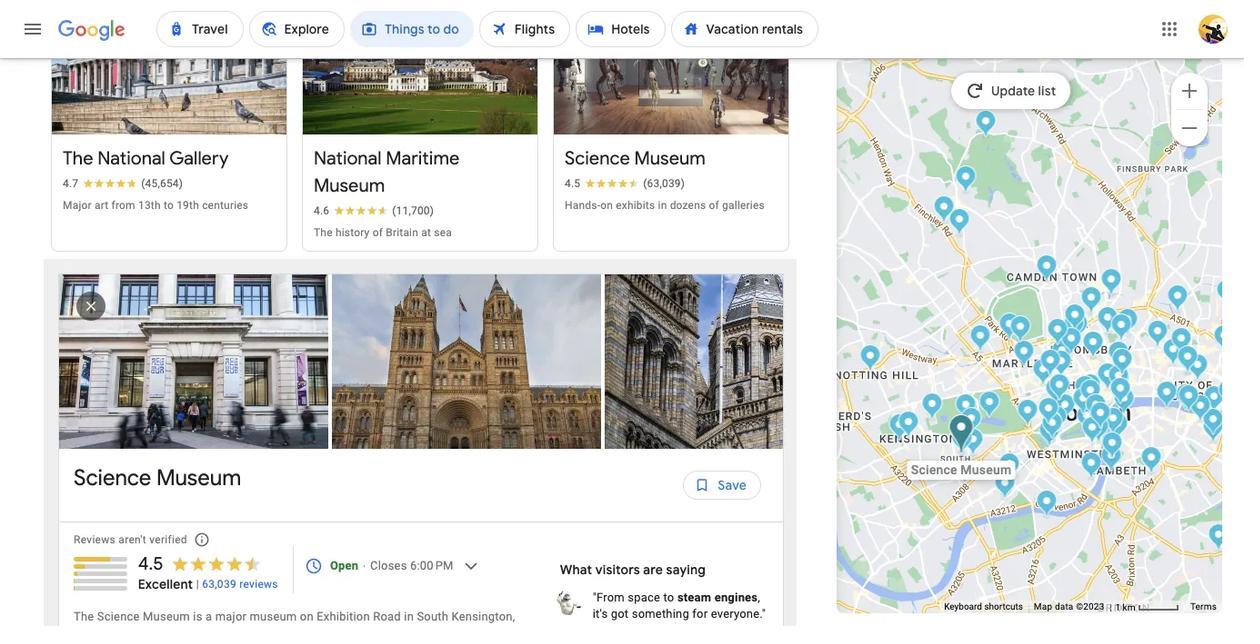 Task type: describe. For each thing, give the bounding box(es) containing it.
museum of brands image
[[860, 344, 881, 374]]

zoom in map image
[[1179, 80, 1201, 101]]

4.5 for 4.5 out of 5 stars from 63,039 reviews image
[[565, 177, 581, 190]]

the postal museum image
[[1118, 308, 1139, 338]]

close detail image
[[69, 285, 113, 329]]

in inside the science museum is a major museum on exhibition road in south kensington,
[[404, 611, 414, 624]]

1 vertical spatial science
[[74, 465, 151, 492]]

engines
[[715, 591, 758, 605]]

something
[[632, 608, 690, 621]]

4.5 out of 5 stars from 63,039 reviews image
[[565, 177, 685, 191]]

|
[[196, 579, 199, 591]]

0 vertical spatial science
[[565, 147, 630, 170]]

the cartoon museum image
[[1052, 339, 1073, 369]]

13th
[[138, 199, 161, 212]]

the royal mews, buckingham palace image
[[1039, 419, 1060, 449]]

museum up the (63,039)
[[635, 147, 706, 170]]

madame tussauds london image
[[1010, 315, 1031, 345]]

waterloo bridge image
[[1110, 377, 1131, 407]]

national inside national maritime museum
[[314, 147, 382, 170]]

(45,654)
[[141, 177, 183, 190]]

royal academy of arts image
[[1049, 373, 1070, 403]]

institute of contemporary arts image
[[1073, 387, 1094, 417]]

saying
[[666, 562, 706, 579]]

saatchi gallery image
[[999, 453, 1020, 483]]

south london gallery image
[[1209, 524, 1230, 554]]

shortcuts
[[985, 602, 1023, 612]]

petrie museum of egyptian archaeology image
[[1068, 313, 1089, 343]]

victoria memorial image
[[1047, 405, 1068, 435]]

excellent | 63,039 reviews
[[138, 577, 278, 593]]

churchill war rooms image
[[1077, 404, 1098, 434]]

maritime
[[386, 147, 460, 170]]

crime museum image
[[1090, 402, 1111, 432]]

battersea power station image
[[1037, 490, 1058, 520]]

everyone."
[[711, 608, 766, 621]]

1 km button
[[1110, 601, 1185, 615]]

the national gallery image
[[1079, 375, 1100, 405]]

serpentine gallery image
[[956, 393, 977, 424]]

the design museum image
[[889, 413, 910, 444]]

museum inside science museum element
[[156, 465, 241, 492]]

major
[[63, 199, 92, 212]]

(63,039)
[[643, 177, 685, 190]]

hayward gallery image
[[1114, 387, 1135, 417]]

trafalgar square image
[[1080, 379, 1101, 409]]

the shard image
[[1190, 394, 1211, 424]]

keyboard
[[945, 602, 983, 612]]

marlborough image
[[1046, 377, 1067, 407]]

63,039 reviews link
[[202, 578, 278, 592]]

the national gallery
[[63, 147, 229, 170]]

the sherlock holmes museum image
[[999, 313, 1020, 343]]

open ⋅ closes 6:00 pm
[[330, 560, 454, 573]]

sea
[[434, 227, 452, 239]]

florence nightingale museum image
[[1108, 413, 1129, 443]]

hunterian museum image
[[1112, 348, 1133, 378]]

science museum image
[[949, 414, 974, 455]]

keyboard shortcuts button
[[945, 601, 1023, 614]]

1 horizontal spatial on
[[601, 199, 613, 212]]

1
[[1116, 603, 1121, 613]]

from
[[111, 199, 135, 212]]

road
[[373, 611, 401, 624]]

open
[[330, 560, 359, 573]]

⋅
[[362, 560, 367, 573]]

4.7 out of 5 stars from 45,654 reviews image
[[63, 177, 183, 191]]

fashion and textile museum image
[[1203, 408, 1224, 438]]

update list button
[[952, 73, 1071, 109]]

victoria and albert museum image
[[963, 428, 984, 458]]

britain
[[386, 227, 419, 239]]

(11,700)
[[392, 205, 434, 218]]

london transport museum image
[[1098, 363, 1119, 393]]

science inside the science museum is a major museum on exhibition road in south kensington,
[[97, 611, 140, 624]]

the british library image
[[1081, 286, 1102, 316]]

the cinema museum image
[[1141, 446, 1162, 476]]

4.7
[[63, 177, 78, 190]]

kensington,
[[452, 611, 515, 624]]

museum of london image
[[1163, 338, 1184, 368]]

museum of the home image
[[1217, 279, 1238, 309]]

,
[[758, 591, 761, 605]]

camden art centre image
[[934, 195, 955, 225]]

reviews
[[74, 534, 116, 547]]

exhibits
[[616, 199, 655, 212]]

aren't
[[119, 534, 146, 547]]

hands-
[[565, 199, 601, 212]]

the science museum is a major museum on exhibition road in south kensington,
[[74, 611, 522, 627]]

national army museum image
[[995, 472, 1016, 502]]

verified
[[149, 534, 187, 547]]

lambeth palace image
[[1102, 432, 1123, 462]]

map data ©2023
[[1034, 602, 1105, 612]]

1 vertical spatial science museum
[[74, 465, 241, 492]]

sir john soane's museum image
[[1109, 341, 1130, 371]]

it's
[[593, 608, 608, 621]]

galleries
[[722, 199, 765, 212]]

the courtauld gallery image
[[1109, 364, 1130, 394]]

terms
[[1191, 602, 1217, 612]]

the photographers' gallery image
[[1051, 350, 1072, 380]]

, it's got something for everyone."
[[593, 591, 766, 621]]

polish institute and sikorski museum image
[[961, 407, 982, 437]]

guildhall image
[[1178, 345, 1199, 375]]

sea life london aquarium image
[[1103, 407, 1124, 437]]

jewish museum london image
[[1037, 254, 1058, 284]]

victoria miro image
[[1168, 284, 1189, 314]]

the for the history of britain at sea
[[314, 227, 333, 239]]

reviews aren't verified
[[74, 534, 187, 547]]

exhibition
[[317, 611, 370, 624]]

reviews aren't verified image
[[180, 519, 224, 562]]

burgh house image
[[956, 165, 977, 195]]

major art from 13th to 19th centuries
[[63, 199, 249, 212]]

hands-on exhibits in dozens of galleries
[[565, 199, 765, 212]]

update list
[[992, 83, 1057, 99]]

british muzeun image
[[1083, 331, 1104, 361]]

save
[[718, 478, 747, 494]]



Task type: vqa. For each thing, say whether or not it's contained in the screenshot.
Sort
no



Task type: locate. For each thing, give the bounding box(es) containing it.
1 horizontal spatial 4.5
[[565, 177, 581, 190]]

main menu image
[[22, 18, 44, 40]]

4.6
[[314, 205, 330, 218]]

is
[[193, 611, 203, 624]]

0 vertical spatial 4.5
[[565, 177, 581, 190]]

steam
[[678, 591, 712, 605]]

natural history museum image
[[952, 427, 973, 457]]

4.5 inside 4.5 out of 5 stars from 63,039 reviews image
[[565, 177, 581, 190]]

museum
[[250, 611, 297, 624]]

tower of london image
[[1219, 379, 1240, 409]]

museum left is
[[143, 611, 190, 624]]

on down 4.5 out of 5 stars from 63,039 reviews image
[[601, 199, 613, 212]]

museum
[[635, 147, 706, 170], [314, 175, 385, 198], [156, 465, 241, 492], [143, 611, 190, 624]]

grant museum of zoology image
[[1064, 313, 1085, 343]]

zoom out map image
[[1179, 117, 1201, 139]]

got
[[611, 608, 629, 621]]

list
[[59, 161, 878, 564]]

museum inside the science museum is a major museum on exhibition road in south kensington,
[[143, 611, 190, 624]]

of down 4.6 out of 5 stars from 11,700 reviews 'image'
[[373, 227, 383, 239]]

1 horizontal spatial national
[[314, 147, 382, 170]]

the
[[63, 147, 93, 170], [314, 227, 333, 239], [74, 611, 94, 624]]

in right road
[[404, 611, 414, 624]]

4.5 inside 4.5 out of 5 stars from 63,039 reviews. excellent. "element"
[[138, 553, 163, 576]]

science museum element
[[74, 464, 241, 508]]

list
[[1039, 83, 1057, 99]]

palace of westminster image
[[1089, 415, 1109, 445]]

banqueting house image
[[1086, 393, 1107, 424]]

19th
[[177, 199, 199, 212]]

gallery
[[169, 147, 229, 170]]

4.6 out of 5 stars from 11,700 reviews image
[[314, 204, 434, 218]]

tate modern image
[[1157, 381, 1178, 411]]

westminster abbey image
[[1082, 416, 1103, 446]]

0 vertical spatial in
[[658, 199, 667, 212]]

kensington palace image
[[922, 393, 943, 423]]

museum up 4.6 out of 5 stars from 11,700 reviews 'image'
[[314, 175, 385, 198]]

at
[[421, 227, 431, 239]]

twist museum image
[[1040, 349, 1061, 379]]

apsley house image
[[1018, 399, 1039, 429]]

4.5
[[565, 177, 581, 190], [138, 553, 163, 576]]

of right dozens
[[709, 199, 720, 212]]

the serpentine image
[[979, 391, 1000, 421]]

art
[[95, 199, 109, 212]]

6:00 pm
[[410, 560, 454, 573]]

museum up reviews aren't verified icon
[[156, 465, 241, 492]]

2 national from the left
[[314, 147, 382, 170]]

national up 4.7 out of 5 stars from 45,654 reviews image
[[98, 147, 166, 170]]

barbican centre image
[[1171, 327, 1192, 357]]

"from
[[593, 591, 625, 605]]

foundling museum image
[[1098, 306, 1119, 336]]

1 vertical spatial the
[[314, 227, 333, 239]]

pollocks toy museum image
[[1061, 327, 1082, 357]]

closes
[[370, 560, 407, 573]]

0 horizontal spatial of
[[373, 227, 383, 239]]

south
[[417, 611, 449, 624]]

the state rooms image
[[1042, 412, 1063, 442]]

on
[[601, 199, 613, 212], [300, 611, 314, 624]]

the wallace collection image
[[1014, 340, 1035, 370]]

for
[[693, 608, 708, 621]]

terms link
[[1191, 602, 1217, 612]]

the for the science museum is a major museum on exhibition road in south kensington,
[[74, 611, 94, 624]]

somerset house image
[[1109, 366, 1130, 396]]

4.5 up hands- on the left of page
[[565, 177, 581, 190]]

to up something
[[664, 591, 675, 605]]

buckingham palace image
[[1044, 408, 1065, 438]]

what
[[560, 562, 593, 579]]

the queen's gallery, buckingham palace image
[[1042, 414, 1063, 444]]

are
[[644, 562, 663, 579]]

0 horizontal spatial 4.5
[[138, 553, 163, 576]]

kenwood house image
[[976, 110, 997, 140]]

white cube image
[[1203, 415, 1224, 445]]

st james's palace image
[[1055, 393, 1076, 424]]

"from space to steam engines
[[593, 591, 758, 605]]

excellent
[[138, 577, 193, 593]]

0 horizontal spatial national
[[98, 147, 166, 170]]

1 vertical spatial 4.5
[[138, 553, 163, 576]]

parasol unit foundation for contemporary art image
[[1048, 318, 1069, 348]]

2 vertical spatial the
[[74, 611, 94, 624]]

2 vertical spatial science
[[97, 611, 140, 624]]

museum of the order of saint john image
[[1148, 320, 1169, 350]]

sainsbury wing image
[[1075, 375, 1096, 405]]

map region
[[731, 0, 1245, 627]]

what visitors are saying
[[560, 562, 706, 579]]

handel hendrix house image
[[1033, 358, 1054, 388]]

to
[[164, 199, 174, 212], [664, 591, 675, 605]]

science down excellent
[[97, 611, 140, 624]]

0 vertical spatial science museum
[[565, 147, 706, 170]]

keyboard shortcuts
[[945, 602, 1023, 612]]

1 horizontal spatial science museum
[[565, 147, 706, 170]]

dozens
[[670, 199, 706, 212]]

1 vertical spatial on
[[300, 611, 314, 624]]

4.5 for 4.5 out of 5 stars from 63,039 reviews. excellent. "element"
[[138, 553, 163, 576]]

science
[[565, 147, 630, 170], [74, 465, 151, 492], [97, 611, 140, 624]]

4.5 out of 5 stars from 63,039 reviews. excellent. element
[[138, 553, 278, 594]]

the green park image
[[1039, 397, 1059, 427]]

charles dickens museum image
[[1111, 313, 1132, 343]]

space
[[628, 591, 661, 605]]

4.5 up excellent
[[138, 553, 163, 576]]

national portrait gallery image
[[1080, 373, 1101, 403]]

0 vertical spatial on
[[601, 199, 613, 212]]

0 vertical spatial of
[[709, 199, 720, 212]]

visitors
[[596, 562, 640, 579]]

on inside the science museum is a major museum on exhibition road in south kensington,
[[300, 611, 314, 624]]

tate britain image
[[1081, 452, 1102, 482]]

63,039
[[202, 579, 237, 591]]

freud museum london image
[[949, 208, 970, 238]]

the inside the science museum is a major museum on exhibition road in south kensington,
[[74, 611, 94, 624]]

0 horizontal spatial to
[[164, 199, 174, 212]]

0 horizontal spatial science museum
[[74, 465, 241, 492]]

london fire brigade museum image
[[1101, 444, 1122, 474]]

science museum up 'verified'
[[74, 465, 241, 492]]

of
[[709, 199, 720, 212], [373, 227, 383, 239]]

1 horizontal spatial in
[[658, 199, 667, 212]]

©2023
[[1076, 602, 1105, 612]]

save button
[[684, 464, 761, 508]]

1 national from the left
[[98, 147, 166, 170]]

0 vertical spatial the
[[63, 147, 93, 170]]

0 horizontal spatial in
[[404, 611, 414, 624]]

1 vertical spatial in
[[404, 611, 414, 624]]

lisson gallery image
[[970, 324, 991, 354]]

1 horizontal spatial of
[[709, 199, 720, 212]]

the down "4.6"
[[314, 227, 333, 239]]

1 vertical spatial of
[[373, 227, 383, 239]]

the down reviews
[[74, 611, 94, 624]]

reviews
[[239, 579, 278, 591]]

the clink prison museum image
[[1176, 383, 1197, 413]]

map
[[1034, 602, 1053, 612]]

sambourne house image
[[898, 411, 919, 441]]

london canal museum image
[[1101, 268, 1122, 298]]

national up "4.6"
[[314, 147, 382, 170]]

major
[[215, 611, 247, 624]]

0 vertical spatial to
[[164, 199, 174, 212]]

centuries
[[202, 199, 249, 212]]

list item
[[605, 161, 878, 564], [332, 256, 605, 468], [59, 275, 332, 450]]

in
[[658, 199, 667, 212], [404, 611, 414, 624]]

to right 13th
[[164, 199, 174, 212]]

1 km
[[1116, 603, 1138, 613]]

national maritime museum
[[314, 147, 460, 198]]

the british museum image
[[1083, 331, 1104, 361]]

wellcome collection image
[[1065, 303, 1086, 333]]

guildhall art gallery image
[[1178, 347, 1199, 377]]

update
[[992, 83, 1036, 99]]

science museum
[[565, 147, 706, 170], [74, 465, 241, 492]]

hms belfast image
[[1204, 385, 1225, 415]]

0 horizontal spatial on
[[300, 611, 314, 624]]

history
[[336, 227, 370, 239]]

a
[[206, 611, 212, 624]]

museum inside national maritime museum
[[314, 175, 385, 198]]

winchester palace image
[[1179, 384, 1200, 414]]

1 vertical spatial to
[[664, 591, 675, 605]]

km
[[1123, 603, 1136, 613]]

dennis severs' house image
[[1214, 324, 1235, 354]]

the up the 4.7
[[63, 147, 93, 170]]

science up 4.5 out of 5 stars from 63,039 reviews image
[[565, 147, 630, 170]]

science up reviews
[[74, 465, 151, 492]]

on right museum
[[300, 611, 314, 624]]

the history of britain at sea
[[314, 227, 452, 239]]

bank of england museum image
[[1188, 353, 1209, 383]]

data
[[1055, 602, 1074, 612]]

national
[[98, 147, 166, 170], [314, 147, 382, 170]]

science museum up 4.5 out of 5 stars from 63,039 reviews image
[[565, 147, 706, 170]]

1 horizontal spatial to
[[664, 591, 675, 605]]

the for the national gallery
[[63, 147, 93, 170]]

in down the (63,039)
[[658, 199, 667, 212]]



